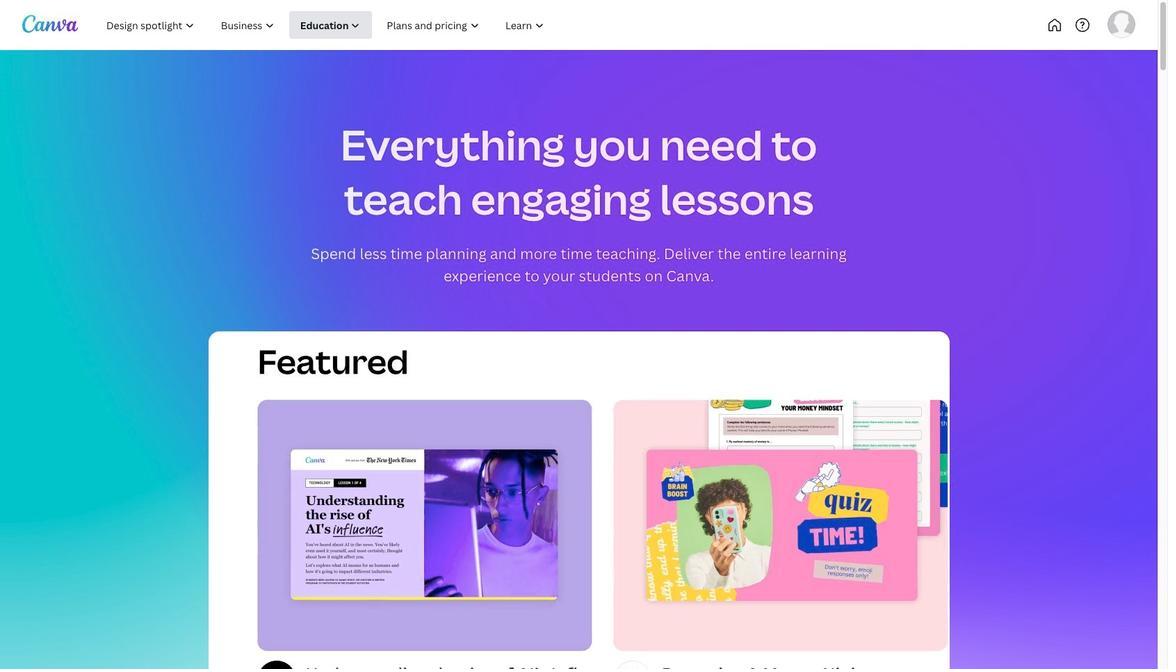 Task type: describe. For each thing, give the bounding box(es) containing it.
top level navigation element
[[95, 11, 603, 39]]



Task type: vqa. For each thing, say whether or not it's contained in the screenshot.
Top Level Navigation element
yes



